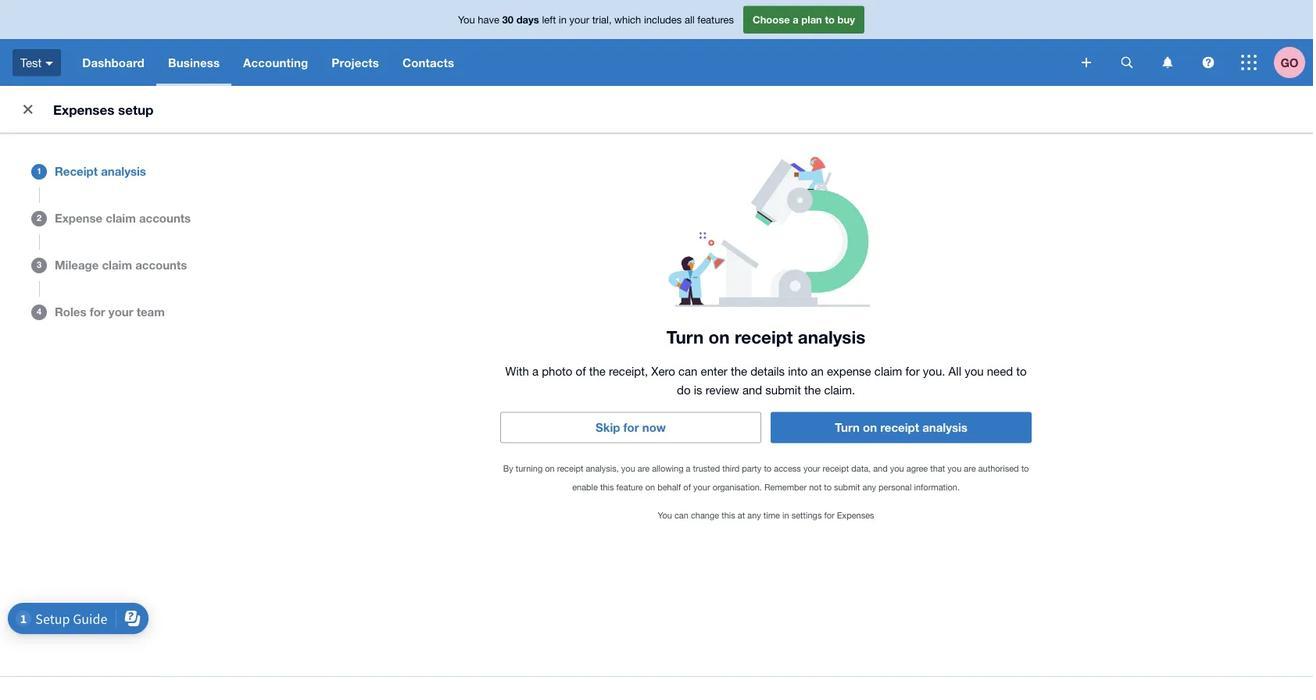 Task type: describe. For each thing, give the bounding box(es) containing it.
behalf
[[658, 482, 681, 493]]

skip
[[596, 421, 620, 435]]

personal
[[879, 482, 912, 493]]

turn on receipt analysis tab list
[[16, 149, 1298, 541]]

your up not
[[804, 464, 821, 474]]

receipt left the 'data,'
[[823, 464, 849, 474]]

review
[[706, 383, 739, 397]]

authorised
[[979, 464, 1019, 474]]

in inside the turn on receipt analysis tab list
[[783, 511, 789, 521]]

an
[[811, 365, 824, 378]]

submit inside with a photo of the receipt, xero can enter the details into an expense claim for you. all you need to do is review and submit the claim.
[[766, 383, 801, 397]]

information.
[[914, 482, 960, 493]]

1
[[37, 166, 41, 176]]

you for you can change this at any time in settings for expenses
[[658, 511, 672, 521]]

on inside button
[[863, 421, 877, 435]]

to inside with a photo of the receipt, xero can enter the details into an expense claim for you. all you need to do is review and submit the claim.
[[1017, 365, 1027, 378]]

need
[[987, 365, 1013, 378]]

projects button
[[320, 39, 391, 86]]

claim for mileage
[[102, 259, 132, 273]]

1 vertical spatial can
[[675, 511, 689, 521]]

0 horizontal spatial turn
[[667, 327, 704, 348]]

receipt analysis
[[55, 165, 146, 179]]

into
[[788, 365, 808, 378]]

left
[[542, 13, 556, 26]]

and inside by turning on receipt analysis, you are allowing a trusted third party to access your receipt data, and you agree that you are authorised to enable this feature on behalf of your organisation. remember not to submit any personal information.
[[873, 464, 888, 474]]

settings
[[792, 511, 822, 521]]

for inside with a photo of the receipt, xero can enter the details into an expense claim for you. all you need to do is review and submit the claim.
[[906, 365, 920, 378]]

you.
[[923, 365, 946, 378]]

this inside by turning on receipt analysis, you are allowing a trusted third party to access your receipt data, and you agree that you are authorised to enable this feature on behalf of your organisation. remember not to submit any personal information.
[[600, 482, 614, 493]]

agree
[[907, 464, 928, 474]]

contacts button
[[391, 39, 466, 86]]

expenses inside the turn on receipt analysis tab list
[[837, 511, 875, 521]]

receipt
[[55, 165, 98, 179]]

dashboard
[[82, 56, 145, 70]]

roles for your team
[[55, 305, 165, 320]]

receipt inside turn on receipt analysis button
[[881, 421, 919, 435]]

test button
[[0, 39, 71, 86]]

to right not
[[824, 482, 832, 493]]

trusted
[[693, 464, 720, 474]]

on left behalf
[[645, 482, 655, 493]]

that
[[931, 464, 945, 474]]

roles
[[55, 305, 86, 320]]

claim for expense
[[106, 212, 136, 226]]

with
[[505, 365, 529, 378]]

svg image inside test popup button
[[46, 62, 53, 65]]

receipt,
[[609, 365, 648, 378]]

banner containing dashboard
[[0, 0, 1313, 86]]

4
[[37, 307, 41, 317]]

by
[[503, 464, 513, 474]]

of inside with a photo of the receipt, xero can enter the details into an expense claim for you. all you need to do is review and submit the claim.
[[576, 365, 586, 378]]

turn inside turn on receipt analysis button
[[835, 421, 860, 435]]

allowing
[[652, 464, 684, 474]]

to right the party
[[764, 464, 772, 474]]

0 vertical spatial turn on receipt analysis
[[667, 327, 866, 348]]

team
[[137, 305, 165, 320]]

go button
[[1274, 39, 1313, 86]]

to right authorised
[[1022, 464, 1029, 474]]

which
[[615, 13, 641, 26]]

close image
[[13, 94, 44, 125]]

third
[[723, 464, 740, 474]]

party
[[742, 464, 762, 474]]

you for you have 30 days left in your trial, which includes all features
[[458, 13, 475, 26]]

accounting
[[243, 56, 308, 70]]

with a photo of the receipt, xero can enter the details into an expense claim for you. all you need to do is review and submit the claim.
[[505, 365, 1027, 397]]

2 horizontal spatial the
[[805, 383, 821, 397]]

expenses setup
[[53, 102, 154, 117]]

turning
[[516, 464, 543, 474]]

not
[[809, 482, 822, 493]]

includes
[[644, 13, 682, 26]]

have
[[478, 13, 500, 26]]

for right roles
[[90, 305, 105, 320]]

3
[[37, 260, 41, 270]]

business
[[168, 56, 220, 70]]

1 horizontal spatial svg image
[[1241, 55, 1257, 70]]

your left team
[[109, 305, 133, 320]]

expense
[[55, 212, 103, 226]]

your down trusted
[[693, 482, 710, 493]]

trial,
[[592, 13, 612, 26]]

you have 30 days left in your trial, which includes all features
[[458, 13, 734, 26]]

claim inside with a photo of the receipt, xero can enter the details into an expense claim for you. all you need to do is review and submit the claim.
[[875, 365, 903, 378]]

you up personal
[[890, 464, 904, 474]]

1 are from the left
[[638, 464, 650, 474]]

claim.
[[824, 383, 855, 397]]

enter
[[701, 365, 728, 378]]

0 vertical spatial expenses
[[53, 102, 114, 117]]

you can change this at any time in settings for expenses
[[658, 511, 875, 521]]

skip for now button
[[500, 412, 762, 444]]

analysis,
[[586, 464, 619, 474]]

turn on receipt analysis button
[[771, 412, 1032, 444]]

you right the that
[[948, 464, 962, 474]]



Task type: vqa. For each thing, say whether or not it's contained in the screenshot.
History
no



Task type: locate. For each thing, give the bounding box(es) containing it.
data,
[[852, 464, 871, 474]]

dashboard link
[[71, 39, 156, 86]]

accounts up team
[[135, 259, 187, 273]]

by turning on receipt analysis, you are allowing a trusted third party to access your receipt data, and you agree that you are authorised to enable this feature on behalf of your organisation. remember not to submit any personal information.
[[503, 464, 1029, 493]]

accounts
[[139, 212, 191, 226], [135, 259, 187, 273]]

you left have
[[458, 13, 475, 26]]

features
[[698, 13, 734, 26]]

any inside by turning on receipt analysis, you are allowing a trusted third party to access your receipt data, and you agree that you are authorised to enable this feature on behalf of your organisation. remember not to submit any personal information.
[[863, 482, 876, 493]]

to right the need
[[1017, 365, 1027, 378]]

on right turning
[[545, 464, 555, 474]]

0 horizontal spatial analysis
[[101, 165, 146, 179]]

on
[[709, 327, 730, 348], [863, 421, 877, 435], [545, 464, 555, 474], [645, 482, 655, 493]]

receipt up agree
[[881, 421, 919, 435]]

you inside the turn on receipt analysis tab list
[[658, 511, 672, 521]]

1 vertical spatial turn on receipt analysis
[[835, 421, 968, 435]]

analysis up the that
[[923, 421, 968, 435]]

is
[[694, 383, 702, 397]]

accounts for mileage claim accounts
[[135, 259, 187, 273]]

1 horizontal spatial turn
[[835, 421, 860, 435]]

1 vertical spatial turn
[[835, 421, 860, 435]]

expenses left setup
[[53, 102, 114, 117]]

0 horizontal spatial you
[[458, 13, 475, 26]]

0 horizontal spatial and
[[743, 383, 762, 397]]

a for turn on receipt analysis
[[532, 365, 539, 378]]

a right with
[[532, 365, 539, 378]]

submit down the 'data,'
[[834, 482, 860, 493]]

your
[[570, 13, 590, 26], [109, 305, 133, 320], [804, 464, 821, 474], [693, 482, 710, 493]]

any right at
[[748, 511, 761, 521]]

analysis up an
[[798, 327, 866, 348]]

of right photo
[[576, 365, 586, 378]]

expense
[[827, 365, 871, 378]]

turn on receipt analysis up details
[[667, 327, 866, 348]]

of right behalf
[[684, 482, 691, 493]]

accounting button
[[232, 39, 320, 86]]

2 horizontal spatial analysis
[[923, 421, 968, 435]]

skip for now
[[596, 421, 666, 435]]

feature
[[617, 482, 643, 493]]

1 vertical spatial expenses
[[837, 511, 875, 521]]

the right enter
[[731, 365, 747, 378]]

2 vertical spatial a
[[686, 464, 691, 474]]

navigation containing dashboard
[[71, 39, 1071, 86]]

1 horizontal spatial analysis
[[798, 327, 866, 348]]

time
[[764, 511, 780, 521]]

0 vertical spatial a
[[793, 13, 799, 26]]

a left plan
[[793, 13, 799, 26]]

can
[[679, 365, 698, 378], [675, 511, 689, 521]]

on up the 'data,'
[[863, 421, 877, 435]]

photo
[[542, 365, 573, 378]]

analysis inside turn on receipt analysis button
[[923, 421, 968, 435]]

on up enter
[[709, 327, 730, 348]]

turn on receipt analysis up agree
[[835, 421, 968, 435]]

remember
[[765, 482, 807, 493]]

can left change
[[675, 511, 689, 521]]

submit down into
[[766, 383, 801, 397]]

1 vertical spatial submit
[[834, 482, 860, 493]]

1 horizontal spatial any
[[863, 482, 876, 493]]

2
[[37, 213, 41, 223]]

this
[[600, 482, 614, 493], [722, 511, 735, 521]]

the down an
[[805, 383, 821, 397]]

of inside by turning on receipt analysis, you are allowing a trusted third party to access your receipt data, and you agree that you are authorised to enable this feature on behalf of your organisation. remember not to submit any personal information.
[[684, 482, 691, 493]]

0 horizontal spatial svg image
[[1163, 57, 1173, 68]]

0 vertical spatial of
[[576, 365, 586, 378]]

and inside with a photo of the receipt, xero can enter the details into an expense claim for you. all you need to do is review and submit the claim.
[[743, 383, 762, 397]]

1 vertical spatial in
[[783, 511, 789, 521]]

0 vertical spatial accounts
[[139, 212, 191, 226]]

0 horizontal spatial expenses
[[53, 102, 114, 117]]

xero
[[651, 365, 675, 378]]

svg image
[[1121, 57, 1133, 68], [1203, 57, 1215, 68], [1082, 58, 1091, 67], [46, 62, 53, 65]]

this down analysis,
[[600, 482, 614, 493]]

business button
[[156, 39, 232, 86]]

in right left
[[559, 13, 567, 26]]

1 horizontal spatial of
[[684, 482, 691, 493]]

to left 'buy'
[[825, 13, 835, 26]]

0 vertical spatial submit
[[766, 383, 801, 397]]

can up do
[[679, 365, 698, 378]]

enable
[[572, 482, 598, 493]]

can inside with a photo of the receipt, xero can enter the details into an expense claim for you. all you need to do is review and submit the claim.
[[679, 365, 698, 378]]

you
[[965, 365, 984, 378], [621, 464, 635, 474], [890, 464, 904, 474], [948, 464, 962, 474]]

submit
[[766, 383, 801, 397], [834, 482, 860, 493]]

any down the 'data,'
[[863, 482, 876, 493]]

organisation.
[[713, 482, 762, 493]]

change
[[691, 511, 719, 521]]

for right settings
[[824, 511, 835, 521]]

0 vertical spatial analysis
[[101, 165, 146, 179]]

0 horizontal spatial submit
[[766, 383, 801, 397]]

accounts up mileage claim accounts
[[139, 212, 191, 226]]

0 horizontal spatial this
[[600, 482, 614, 493]]

0 vertical spatial this
[[600, 482, 614, 493]]

1 horizontal spatial in
[[783, 511, 789, 521]]

1 horizontal spatial are
[[964, 464, 976, 474]]

turn down claim.
[[835, 421, 860, 435]]

receipt up enable
[[557, 464, 584, 474]]

for inside button
[[624, 421, 639, 435]]

go
[[1281, 56, 1299, 70]]

0 vertical spatial can
[[679, 365, 698, 378]]

1 vertical spatial claim
[[102, 259, 132, 273]]

you inside with a photo of the receipt, xero can enter the details into an expense claim for you. all you need to do is review and submit the claim.
[[965, 365, 984, 378]]

1 vertical spatial this
[[722, 511, 735, 521]]

expenses
[[53, 102, 114, 117], [837, 511, 875, 521]]

0 vertical spatial turn
[[667, 327, 704, 348]]

0 vertical spatial in
[[559, 13, 567, 26]]

1 vertical spatial and
[[873, 464, 888, 474]]

analysis
[[101, 165, 146, 179], [798, 327, 866, 348], [923, 421, 968, 435]]

are
[[638, 464, 650, 474], [964, 464, 976, 474]]

0 horizontal spatial a
[[532, 365, 539, 378]]

choose
[[753, 13, 790, 26]]

2 vertical spatial analysis
[[923, 421, 968, 435]]

0 horizontal spatial the
[[589, 365, 606, 378]]

turn on receipt analysis inside turn on receipt analysis button
[[835, 421, 968, 435]]

details
[[751, 365, 785, 378]]

buy
[[838, 13, 855, 26]]

you right the all
[[965, 365, 984, 378]]

for left now
[[624, 421, 639, 435]]

1 vertical spatial a
[[532, 365, 539, 378]]

you up feature
[[621, 464, 635, 474]]

now
[[642, 421, 666, 435]]

turn up xero
[[667, 327, 704, 348]]

1 vertical spatial you
[[658, 511, 672, 521]]

0 horizontal spatial are
[[638, 464, 650, 474]]

1 vertical spatial of
[[684, 482, 691, 493]]

all
[[685, 13, 695, 26]]

1 vertical spatial analysis
[[798, 327, 866, 348]]

at
[[738, 511, 745, 521]]

for left you.
[[906, 365, 920, 378]]

2 vertical spatial claim
[[875, 365, 903, 378]]

a left trusted
[[686, 464, 691, 474]]

2 are from the left
[[964, 464, 976, 474]]

0 horizontal spatial of
[[576, 365, 586, 378]]

test
[[20, 56, 42, 69]]

you down behalf
[[658, 511, 672, 521]]

1 vertical spatial any
[[748, 511, 761, 521]]

for
[[90, 305, 105, 320], [906, 365, 920, 378], [624, 421, 639, 435], [824, 511, 835, 521]]

1 horizontal spatial and
[[873, 464, 888, 474]]

plan
[[802, 13, 822, 26]]

a
[[793, 13, 799, 26], [532, 365, 539, 378], [686, 464, 691, 474]]

1 horizontal spatial expenses
[[837, 511, 875, 521]]

0 vertical spatial you
[[458, 13, 475, 26]]

banner
[[0, 0, 1313, 86]]

analysis up expense claim accounts
[[101, 165, 146, 179]]

and down details
[[743, 383, 762, 397]]

accounts for expense claim accounts
[[139, 212, 191, 226]]

0 horizontal spatial any
[[748, 511, 761, 521]]

the left receipt,
[[589, 365, 606, 378]]

expense claim accounts
[[55, 212, 191, 226]]

expenses down the 'data,'
[[837, 511, 875, 521]]

1 vertical spatial accounts
[[135, 259, 187, 273]]

are left authorised
[[964, 464, 976, 474]]

any
[[863, 482, 876, 493], [748, 511, 761, 521]]

contacts
[[403, 56, 454, 70]]

in
[[559, 13, 567, 26], [783, 511, 789, 521]]

access
[[774, 464, 801, 474]]

days
[[517, 13, 539, 26]]

this left at
[[722, 511, 735, 521]]

in right time
[[783, 511, 789, 521]]

and right the 'data,'
[[873, 464, 888, 474]]

choose a plan to buy
[[753, 13, 855, 26]]

your left trial,
[[570, 13, 590, 26]]

all
[[949, 365, 962, 378]]

mileage claim accounts
[[55, 259, 187, 273]]

1 horizontal spatial this
[[722, 511, 735, 521]]

a inside with a photo of the receipt, xero can enter the details into an expense claim for you. all you need to do is review and submit the claim.
[[532, 365, 539, 378]]

claim
[[106, 212, 136, 226], [102, 259, 132, 273], [875, 365, 903, 378]]

setup
[[118, 102, 154, 117]]

do
[[677, 383, 691, 397]]

0 vertical spatial claim
[[106, 212, 136, 226]]

0 vertical spatial and
[[743, 383, 762, 397]]

2 horizontal spatial a
[[793, 13, 799, 26]]

are up feature
[[638, 464, 650, 474]]

receipt up details
[[735, 327, 793, 348]]

1 horizontal spatial submit
[[834, 482, 860, 493]]

30
[[502, 13, 514, 26]]

svg image
[[1241, 55, 1257, 70], [1163, 57, 1173, 68]]

navigation
[[71, 39, 1071, 86]]

0 horizontal spatial in
[[559, 13, 567, 26]]

navigation inside banner
[[71, 39, 1071, 86]]

1 horizontal spatial a
[[686, 464, 691, 474]]

turn on receipt analysis
[[667, 327, 866, 348], [835, 421, 968, 435]]

1 horizontal spatial the
[[731, 365, 747, 378]]

to
[[825, 13, 835, 26], [1017, 365, 1027, 378], [764, 464, 772, 474], [1022, 464, 1029, 474], [824, 482, 832, 493]]

a for you have
[[793, 13, 799, 26]]

turn
[[667, 327, 704, 348], [835, 421, 860, 435]]

a inside by turning on receipt analysis, you are allowing a trusted third party to access your receipt data, and you agree that you are authorised to enable this feature on behalf of your organisation. remember not to submit any personal information.
[[686, 464, 691, 474]]

submit inside by turning on receipt analysis, you are allowing a trusted third party to access your receipt data, and you agree that you are authorised to enable this feature on behalf of your organisation. remember not to submit any personal information.
[[834, 482, 860, 493]]

mileage
[[55, 259, 99, 273]]

1 horizontal spatial you
[[658, 511, 672, 521]]

the
[[589, 365, 606, 378], [731, 365, 747, 378], [805, 383, 821, 397]]

projects
[[332, 56, 379, 70]]

0 vertical spatial any
[[863, 482, 876, 493]]



